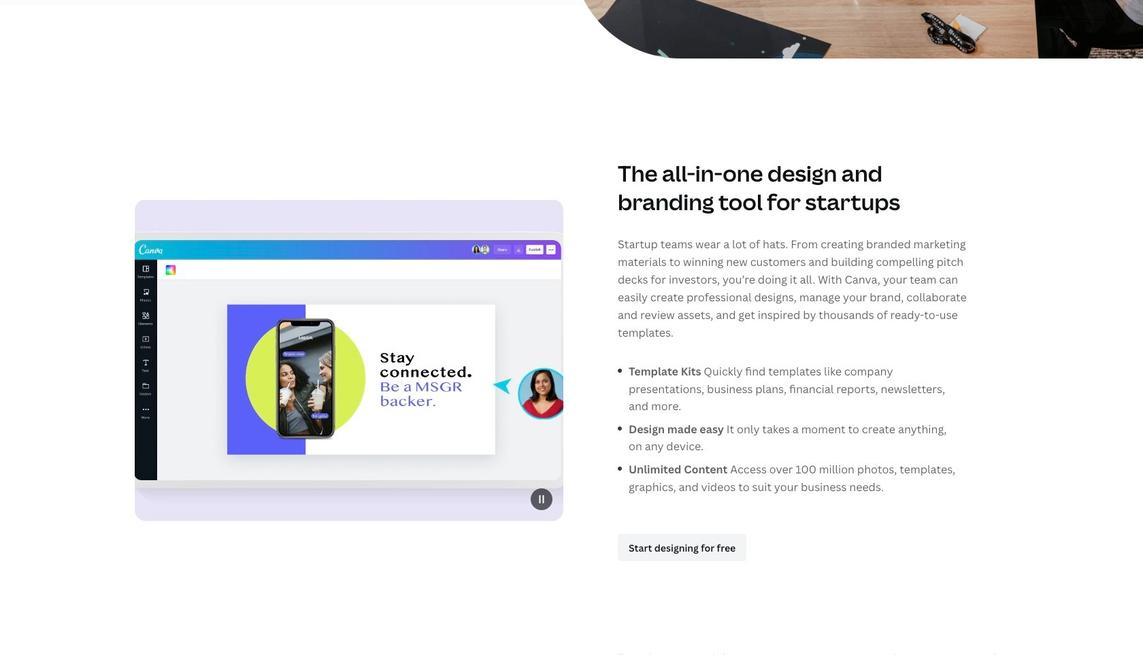 Task type: locate. For each thing, give the bounding box(es) containing it.
spacenow enterprise and pro t shirts print 009 1.ad224d04 image
[[572, 0, 1143, 59]]



Task type: vqa. For each thing, say whether or not it's contained in the screenshot.
THE SPACENOW ENTERPRISE AND PRO T SHIRTS PRINT 009 1.AD224D04 Image
yes



